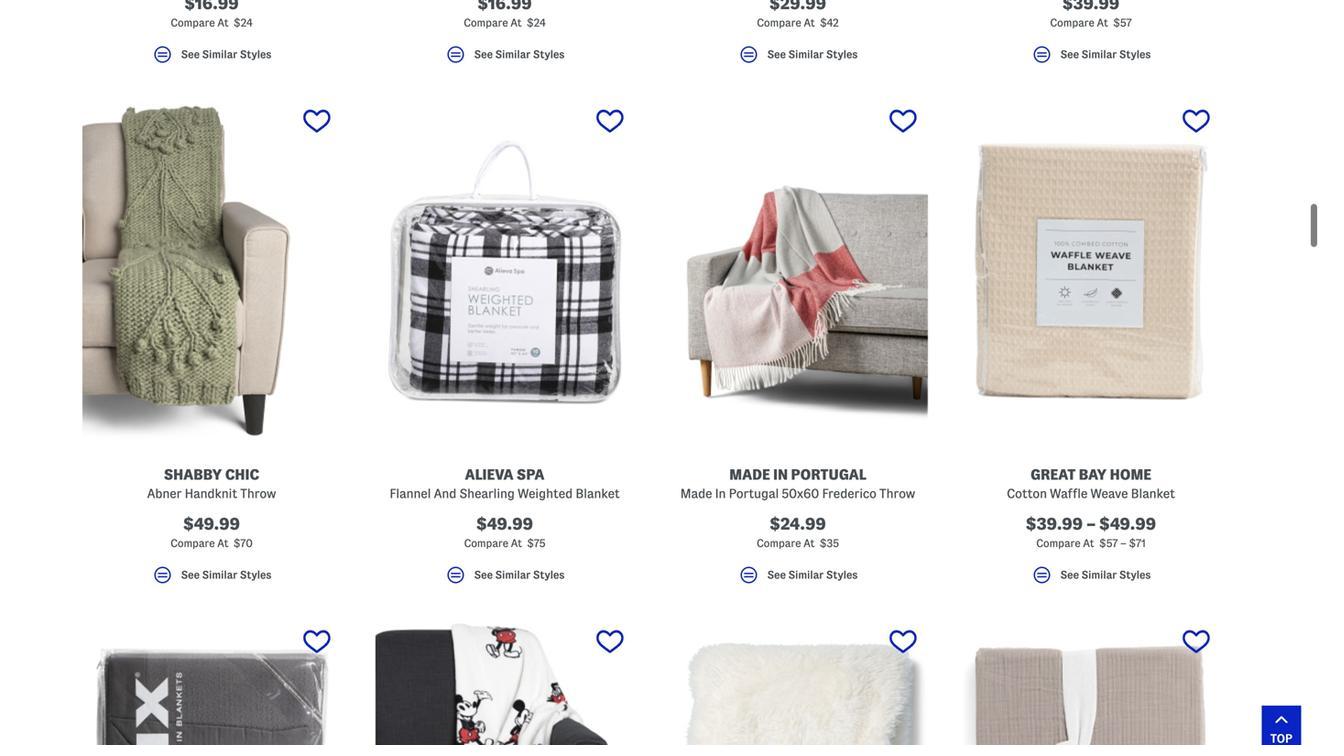 Task type: vqa. For each thing, say whether or not it's contained in the screenshot.


Task type: describe. For each thing, give the bounding box(es) containing it.
aspen $39.99 compare at              $57 element
[[953, 0, 1230, 74]]

$75
[[527, 537, 546, 549]]

1 vertical spatial –
[[1121, 537, 1127, 549]]

$24.99
[[770, 515, 827, 533]]

see inside made in portugal made in portugal 50x60 frederico throw $24.99 compare at              $35 element
[[768, 569, 786, 581]]

styles inside the farmhouse by rachel ashwell $16.99 compare at              $24 element
[[240, 49, 272, 60]]

in
[[774, 466, 788, 482]]

made in portugal $29.99 compare at              $42 element
[[660, 0, 937, 74]]

$49.99 inside $39.99 – $49.99 compare at              $57 – $71
[[1100, 515, 1157, 533]]

$24.99 compare at              $35
[[757, 515, 840, 549]]

compare inside the farmhouse by rachel ashwell $16.99 compare at              $24 element
[[171, 17, 215, 28]]

handknit
[[185, 487, 238, 500]]

similar inside great bay home cotton waffle weave blanket $39.99 – $49.99 compare at              $57 – $71 element
[[1082, 569, 1118, 581]]

styles inside made in portugal made in portugal 50x60 frederico throw $24.99 compare at              $35 element
[[827, 569, 858, 581]]

abner handknit throw image
[[73, 97, 350, 444]]

similar inside the farmhouse by rachel ashwell $16.99 compare at              $24 element
[[202, 49, 238, 60]]

portugal
[[792, 466, 867, 482]]

great bay home cotton waffle weave blanket
[[1007, 466, 1176, 500]]

see inside disney $16.99 compare at              $24 element
[[474, 49, 493, 60]]

disney $16.99 compare at              $24 element
[[367, 0, 643, 74]]

styles inside made in portugal $29.99 compare at              $42 element
[[827, 49, 858, 60]]

alieva spa flannel and shearling weighted blanket $49.99 compare at              $75 element
[[367, 97, 643, 594]]

film strip throw image
[[367, 618, 643, 745]]

compare at              $57 link
[[953, 0, 1230, 32]]

0 vertical spatial $57
[[1114, 17, 1133, 28]]

made in portugal made in portugal 50x60 frederico throw $24.99 compare at              $35 element
[[660, 97, 937, 594]]

similar inside made in portugal $29.99 compare at              $42 element
[[789, 49, 824, 60]]

see similar styles inside disney $16.99 compare at              $24 element
[[474, 49, 565, 60]]

similar inside alieva spa flannel and shearling weighted blanket $49.99 compare at              $75 element
[[496, 569, 531, 581]]

shabby chic abner handknit throw
[[147, 466, 276, 500]]

compare inside $39.99 – $49.99 compare at              $57 – $71
[[1037, 537, 1081, 549]]

see inside aspen $39.99 compare at              $57 element
[[1061, 49, 1080, 60]]

see similar styles inside great bay home cotton waffle weave blanket $39.99 – $49.99 compare at              $57 – $71 element
[[1061, 569, 1152, 581]]

compare at              $42
[[757, 17, 839, 28]]

styles inside disney $16.99 compare at              $24 element
[[533, 49, 565, 60]]

0 vertical spatial –
[[1087, 515, 1096, 533]]

cotton gauze end of bed blanket image
[[953, 618, 1230, 745]]

compare at              $57
[[1051, 17, 1133, 28]]

$49.99 compare at              $75
[[464, 515, 546, 549]]

styles inside great bay home cotton waffle weave blanket $39.99 – $49.99 compare at              $57 – $71 element
[[1120, 569, 1152, 581]]

great
[[1031, 466, 1076, 482]]

home
[[1111, 466, 1152, 482]]

bay
[[1080, 466, 1107, 482]]

similar inside disney $16.99 compare at              $24 element
[[496, 49, 531, 60]]

$49.99 for alieva
[[477, 515, 534, 533]]

compare inside "$49.99 compare at              $70"
[[171, 537, 215, 549]]

similar inside made in portugal made in portugal 50x60 frederico throw $24.99 compare at              $35 element
[[789, 569, 824, 581]]

styles inside aspen $39.99 compare at              $57 element
[[1120, 49, 1152, 60]]

$42
[[820, 17, 839, 28]]

see inside made in portugal $29.99 compare at              $42 element
[[768, 49, 786, 60]]

made in portugal made in portugal 50x60 frederico throw
[[681, 466, 916, 500]]

shearling
[[460, 487, 515, 500]]

weighted
[[518, 487, 573, 500]]

50x60
[[782, 487, 820, 500]]

compare inside 'compare at              $57' link
[[1051, 17, 1095, 28]]



Task type: locate. For each thing, give the bounding box(es) containing it.
$49.99 compare at              $70
[[171, 515, 253, 549]]

compare at              $24 for the farmhouse by rachel ashwell $16.99 compare at              $24 element
[[171, 17, 253, 28]]

0 horizontal spatial throw
[[240, 487, 276, 500]]

$24
[[234, 17, 253, 28], [527, 17, 546, 28]]

see similar styles inside aspen $39.99 compare at              $57 element
[[1061, 49, 1152, 60]]

$35
[[820, 537, 840, 549]]

1 vertical spatial $57
[[1100, 537, 1119, 549]]

blanket down home at the bottom of the page
[[1132, 487, 1176, 500]]

blanket inside great bay home cotton waffle weave blanket
[[1132, 487, 1176, 500]]

made
[[681, 487, 713, 500]]

$49.99 inside $49.99 compare at              $75
[[477, 515, 534, 533]]

alieva spa flannel and shearling weighted blanket
[[390, 466, 620, 500]]

1 horizontal spatial compare at              $24 link
[[367, 0, 643, 32]]

$24 for the farmhouse by rachel ashwell $16.99 compare at              $24 element
[[234, 17, 253, 28]]

$70
[[234, 537, 253, 549]]

$49.99 down shearling
[[477, 515, 534, 533]]

0 horizontal spatial –
[[1087, 515, 1096, 533]]

styles inside alieva spa flannel and shearling weighted blanket $49.99 compare at              $75 element
[[533, 569, 565, 581]]

cotton
[[1007, 487, 1048, 500]]

cotton waffle weave blanket image
[[953, 97, 1230, 444]]

1 horizontal spatial throw
[[880, 487, 916, 500]]

0 horizontal spatial $49.99
[[183, 515, 240, 533]]

similar
[[202, 49, 238, 60], [496, 49, 531, 60], [789, 49, 824, 60], [1082, 49, 1118, 60], [202, 569, 238, 581], [496, 569, 531, 581], [789, 569, 824, 581], [1082, 569, 1118, 581]]

blanket for $39.99 – $49.99
[[1132, 487, 1176, 500]]

see inside alieva spa flannel and shearling weighted blanket $49.99 compare at              $75 element
[[474, 569, 493, 581]]

made
[[730, 466, 771, 482]]

see similar styles inside the farmhouse by rachel ashwell $16.99 compare at              $24 element
[[181, 49, 272, 60]]

1 compare at              $24 from the left
[[171, 17, 253, 28]]

$39.99
[[1027, 515, 1084, 533]]

see similar styles inside the shabby chic abner handknit throw $49.99 compare at              $70 "element"
[[181, 569, 272, 581]]

in
[[716, 487, 726, 500]]

throw inside the shabby chic abner handknit throw
[[240, 487, 276, 500]]

frederico
[[823, 487, 877, 500]]

$57 inside $39.99 – $49.99 compare at              $57 – $71
[[1100, 537, 1119, 549]]

compare at              $24 link
[[73, 0, 350, 32], [367, 0, 643, 32]]

compare inside $24.99 compare at              $35
[[757, 537, 802, 549]]

see inside the shabby chic abner handknit throw $49.99 compare at              $70 "element"
[[181, 569, 200, 581]]

see similar styles inside made in portugal made in portugal 50x60 frederico throw $24.99 compare at              $35 element
[[768, 569, 858, 581]]

1 horizontal spatial –
[[1121, 537, 1127, 549]]

styles
[[240, 49, 272, 60], [533, 49, 565, 60], [827, 49, 858, 60], [1120, 49, 1152, 60], [240, 569, 272, 581], [533, 569, 565, 581], [827, 569, 858, 581], [1120, 569, 1152, 581]]

see inside great bay home cotton waffle weave blanket $39.99 – $49.99 compare at              $57 – $71 element
[[1061, 569, 1080, 581]]

$49.99 for shabby
[[183, 515, 240, 533]]

compare at              $42 link
[[660, 0, 937, 32]]

shabby chic abner handknit throw $49.99 compare at              $70 element
[[73, 97, 350, 594]]

2 blanket from the left
[[1132, 487, 1176, 500]]

see inside the farmhouse by rachel ashwell $16.99 compare at              $24 element
[[181, 49, 200, 60]]

$24 for disney $16.99 compare at              $24 element
[[527, 17, 546, 28]]

see similar styles inside made in portugal $29.99 compare at              $42 element
[[768, 49, 858, 60]]

compare at              $24 for disney $16.99 compare at              $24 element
[[464, 17, 546, 28]]

compare inside compare at              $42 link
[[757, 17, 802, 28]]

0 horizontal spatial blanket
[[576, 487, 620, 500]]

1 horizontal spatial compare at              $24
[[464, 17, 546, 28]]

abner
[[147, 487, 182, 500]]

$49.99 inside "$49.99 compare at              $70"
[[183, 515, 240, 533]]

compare inside $49.99 compare at              $75
[[464, 537, 509, 549]]

$49.99 down handknit
[[183, 515, 240, 533]]

$71
[[1130, 537, 1147, 549]]

throw right frederico
[[880, 487, 916, 500]]

spa
[[517, 466, 545, 482]]

see
[[181, 49, 200, 60], [474, 49, 493, 60], [768, 49, 786, 60], [1061, 49, 1080, 60], [181, 569, 200, 581], [474, 569, 493, 581], [768, 569, 786, 581], [1061, 569, 1080, 581]]

styles inside the shabby chic abner handknit throw $49.99 compare at              $70 "element"
[[240, 569, 272, 581]]

shabby
[[164, 466, 222, 482]]

$39.99 – $49.99 compare at              $57 – $71
[[1027, 515, 1157, 549]]

compare at              $24
[[171, 17, 253, 28], [464, 17, 546, 28]]

–
[[1087, 515, 1096, 533], [1121, 537, 1127, 549]]

and
[[434, 487, 457, 500]]

ezra faux fur throw image
[[660, 618, 937, 745]]

1 $24 from the left
[[234, 17, 253, 28]]

1 blanket from the left
[[576, 487, 620, 500]]

1 horizontal spatial $24
[[527, 17, 546, 28]]

$49.99
[[183, 515, 240, 533], [477, 515, 534, 533], [1100, 515, 1157, 533]]

0 horizontal spatial $24
[[234, 17, 253, 28]]

2 $24 from the left
[[527, 17, 546, 28]]

1 horizontal spatial blanket
[[1132, 487, 1176, 500]]

2 compare at              $24 from the left
[[464, 17, 546, 28]]

1 horizontal spatial $49.99
[[477, 515, 534, 533]]

cotton blanket image
[[73, 618, 350, 745]]

$57
[[1114, 17, 1133, 28], [1100, 537, 1119, 549]]

throw
[[240, 487, 276, 500], [880, 487, 916, 500]]

1 throw from the left
[[240, 487, 276, 500]]

see similar styles
[[181, 49, 272, 60], [474, 49, 565, 60], [768, 49, 858, 60], [1061, 49, 1152, 60], [181, 569, 272, 581], [474, 569, 565, 581], [768, 569, 858, 581], [1061, 569, 1152, 581]]

similar inside the shabby chic abner handknit throw $49.99 compare at              $70 "element"
[[202, 569, 238, 581]]

weave
[[1091, 487, 1129, 500]]

similar inside aspen $39.99 compare at              $57 element
[[1082, 49, 1118, 60]]

0 horizontal spatial compare at              $24
[[171, 17, 253, 28]]

2 throw from the left
[[880, 487, 916, 500]]

$49.99 up "$71"
[[1100, 515, 1157, 533]]

compare
[[171, 17, 215, 28], [464, 17, 508, 28], [757, 17, 802, 28], [1051, 17, 1095, 28], [171, 537, 215, 549], [464, 537, 509, 549], [757, 537, 802, 549], [1037, 537, 1081, 549]]

throw inside the made in portugal made in portugal 50x60 frederico throw
[[880, 487, 916, 500]]

0 horizontal spatial compare at              $24 link
[[73, 0, 350, 32]]

compare at              $24 link for disney $16.99 compare at              $24 element
[[367, 0, 643, 32]]

blanket inside alieva spa flannel and shearling weighted blanket
[[576, 487, 620, 500]]

2 compare at              $24 link from the left
[[367, 0, 643, 32]]

– down "weave"
[[1087, 515, 1096, 533]]

2 horizontal spatial $49.99
[[1100, 515, 1157, 533]]

blanket for $49.99
[[576, 487, 620, 500]]

3 $49.99 from the left
[[1100, 515, 1157, 533]]

flannel and shearling weighted blanket image
[[367, 97, 643, 444]]

see similar styles button
[[73, 43, 350, 74], [367, 43, 643, 74], [660, 43, 937, 74], [953, 43, 1230, 74], [73, 564, 350, 594], [367, 564, 643, 594], [660, 564, 937, 594], [953, 564, 1230, 594]]

blanket right "weighted"
[[576, 487, 620, 500]]

blanket
[[576, 487, 620, 500], [1132, 487, 1176, 500]]

alieva
[[465, 466, 514, 482]]

– left "$71"
[[1121, 537, 1127, 549]]

see similar styles inside alieva spa flannel and shearling weighted blanket $49.99 compare at              $75 element
[[474, 569, 565, 581]]

1 $49.99 from the left
[[183, 515, 240, 533]]

compare at              $24 link for the farmhouse by rachel ashwell $16.99 compare at              $24 element
[[73, 0, 350, 32]]

made in portugal 50x60 frederico throw image
[[660, 97, 937, 444]]

chic
[[225, 466, 260, 482]]

throw down the chic
[[240, 487, 276, 500]]

the farmhouse by rachel ashwell $16.99 compare at              $24 element
[[73, 0, 350, 74]]

1 compare at              $24 link from the left
[[73, 0, 350, 32]]

waffle
[[1051, 487, 1088, 500]]

compare inside disney $16.99 compare at              $24 element
[[464, 17, 508, 28]]

great bay home cotton waffle weave blanket $39.99 – $49.99 compare at              $57 – $71 element
[[953, 97, 1230, 594]]

portugal
[[729, 487, 779, 500]]

2 $49.99 from the left
[[477, 515, 534, 533]]

flannel
[[390, 487, 431, 500]]



